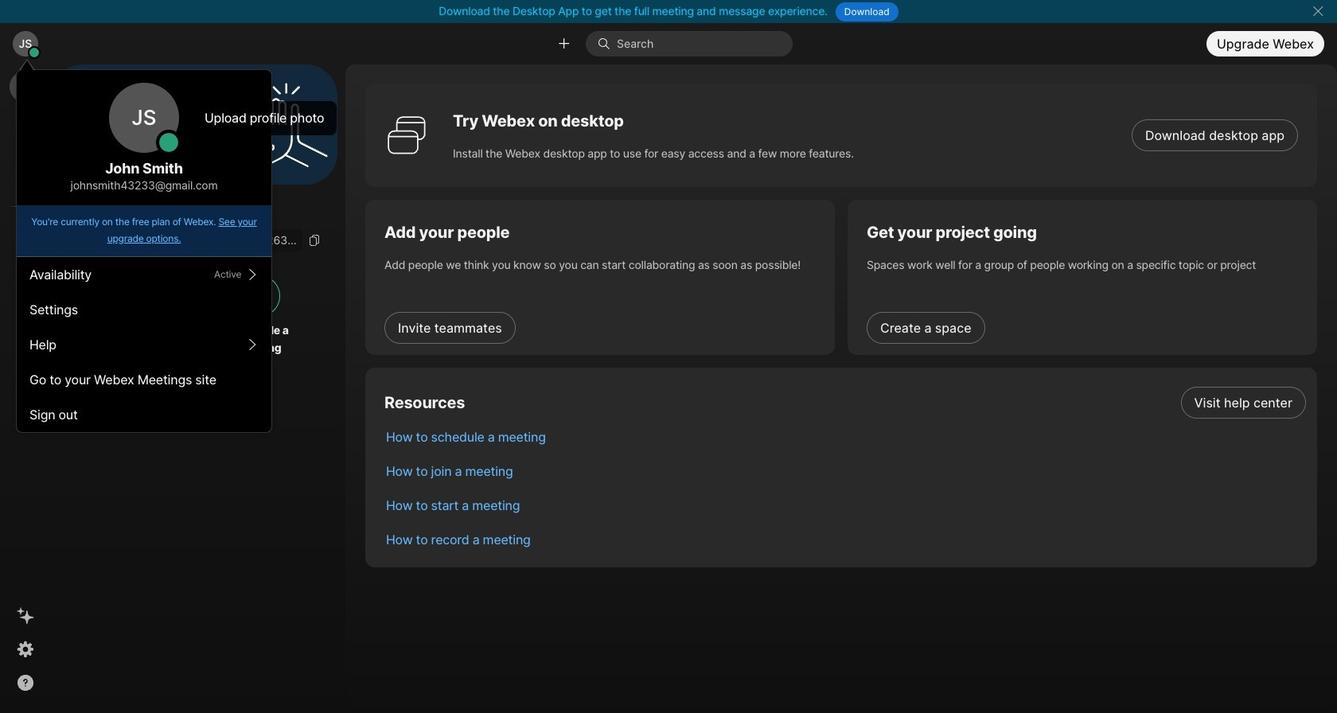 Task type: vqa. For each thing, say whether or not it's contained in the screenshot.
4th list item from the top of the page
yes



Task type: locate. For each thing, give the bounding box(es) containing it.
go to your webex meetings site menu item
[[17, 362, 271, 397]]

arrow right_16 image inside set status menu item
[[246, 268, 259, 281]]

3 list item from the top
[[373, 454, 1317, 488]]

2 arrow right_16 image from the top
[[246, 338, 259, 351]]

arrow right_16 image
[[246, 268, 259, 281], [246, 338, 259, 351]]

list item
[[373, 385, 1317, 419], [373, 419, 1317, 454], [373, 454, 1317, 488], [373, 488, 1317, 522], [373, 522, 1317, 556]]

0 vertical spatial arrow right_16 image
[[246, 268, 259, 281]]

cancel_16 image
[[1312, 5, 1324, 18]]

set status menu item
[[17, 257, 271, 292]]

1 vertical spatial arrow right_16 image
[[246, 338, 259, 351]]

1 arrow right_16 image from the top
[[246, 268, 259, 281]]

5 list item from the top
[[373, 522, 1317, 556]]

navigation
[[0, 64, 51, 713]]

help menu item
[[17, 327, 271, 362]]

profile settings menu menu bar
[[17, 257, 271, 432]]

arrow right_16 image inside the help 'menu item'
[[246, 338, 259, 351]]

None text field
[[64, 229, 302, 252]]



Task type: describe. For each thing, give the bounding box(es) containing it.
sign out menu item
[[17, 397, 271, 432]]

webex tab list
[[10, 71, 41, 242]]

4 list item from the top
[[373, 488, 1317, 522]]

settings menu item
[[17, 292, 271, 327]]

2 list item from the top
[[373, 419, 1317, 454]]

1 list item from the top
[[373, 385, 1317, 419]]

two hands high fiving image
[[238, 77, 333, 172]]



